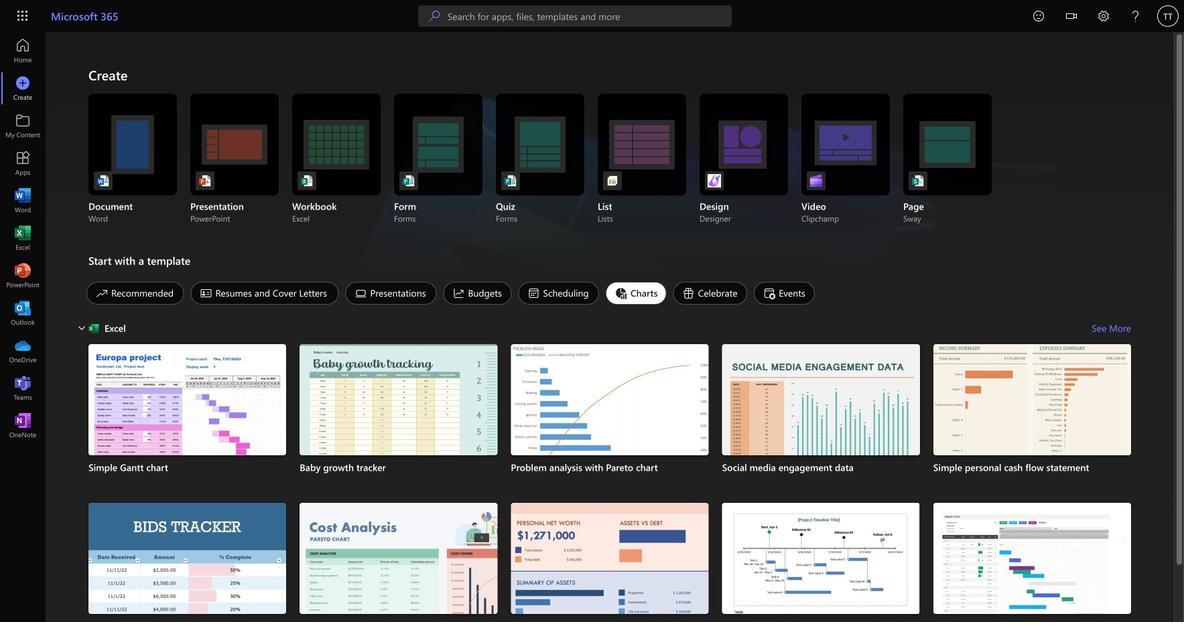 Task type: vqa. For each thing, say whether or not it's contained in the screenshot.
2nd Nov 1 from the bottom
no



Task type: describe. For each thing, give the bounding box(es) containing it.
problem analysis with pareto chart link element
[[511, 461, 709, 475]]

milestone and task project timeline link element
[[722, 620, 920, 623]]

outlook image
[[16, 307, 29, 320]]

forms survey image
[[402, 174, 416, 188]]

excel workbook image
[[300, 174, 314, 188]]

resumes and cover letters element
[[191, 282, 339, 305]]

baby growth tracker link element
[[300, 461, 498, 475]]

events element
[[754, 282, 815, 305]]

home image
[[16, 44, 29, 58]]

lists list image
[[606, 174, 619, 188]]

2 tab from the left
[[187, 282, 342, 305]]

sway page image
[[912, 174, 925, 188]]

word image
[[16, 194, 29, 208]]

simple gantt chart image
[[88, 345, 286, 498]]

charts element
[[606, 282, 667, 305]]

problem analysis with pareto chart list item
[[511, 345, 709, 498]]

baby growth tracker image
[[300, 345, 498, 498]]

designer design image
[[708, 174, 721, 188]]

1 tab from the left
[[83, 282, 187, 305]]

simple personal cash flow statement list item
[[934, 345, 1132, 498]]

budgets element
[[443, 282, 512, 305]]

agile gantt chart image
[[934, 504, 1132, 623]]

bid tracker link element
[[88, 620, 286, 623]]

my content image
[[16, 119, 29, 133]]

agile gantt chart list item
[[934, 504, 1132, 623]]

cost analysis with pareto chart list item
[[300, 504, 498, 623]]

milestone and task project timeline list item
[[722, 504, 920, 623]]

powerpoint image
[[16, 270, 29, 283]]

bid tracker image
[[88, 504, 286, 623]]

cost analysis with pareto chart link element
[[300, 620, 498, 623]]

create image
[[16, 82, 29, 95]]



Task type: locate. For each thing, give the bounding box(es) containing it.
application
[[0, 32, 1185, 623]]

social media engagement data link element
[[722, 461, 920, 475]]

simple gantt chart list item
[[88, 345, 286, 498]]

cost analysis with pareto chart image
[[300, 504, 498, 623]]

milestone and task project timeline image
[[722, 504, 920, 623]]

word document image
[[97, 174, 110, 188]]

personal net worth calculator link element
[[511, 620, 709, 623]]

recommended element
[[86, 282, 184, 305]]

clipchamp video image
[[810, 174, 823, 188]]

3 tab from the left
[[342, 282, 440, 305]]

problem analysis with pareto chart image
[[511, 345, 709, 498]]

celebrate element
[[674, 282, 748, 305]]

excel image
[[16, 232, 29, 245]]

navigation
[[0, 32, 46, 445]]

baby growth tracker list item
[[300, 345, 498, 498]]

personal net worth calculator list item
[[511, 504, 709, 623]]

simple personal cash flow statement link element
[[934, 461, 1132, 475]]

powerpoint presentation image
[[198, 174, 212, 188]]

simple gantt chart link element
[[88, 461, 286, 475]]

social media engagement data image
[[722, 345, 920, 498]]

8 tab from the left
[[751, 282, 819, 305]]

None search field
[[418, 5, 732, 27]]

simple personal cash flow statement image
[[934, 345, 1132, 498]]

tab list
[[83, 279, 1132, 308]]

tt image
[[1158, 5, 1179, 27]]

Search box. Suggestions appear as you type. search field
[[448, 5, 732, 27]]

onenote image
[[16, 420, 29, 433]]

list
[[88, 345, 1132, 623]]

social media engagement data list item
[[722, 345, 920, 498]]

banner
[[0, 0, 1185, 35]]

new quiz image
[[504, 174, 518, 188]]

onedrive image
[[16, 345, 29, 358]]

teams image
[[16, 382, 29, 396]]

agile gantt chart link element
[[934, 620, 1132, 623]]

4 tab from the left
[[440, 282, 515, 305]]

designer design image
[[708, 174, 721, 188]]

scheduling element
[[519, 282, 599, 305]]

6 tab from the left
[[603, 282, 670, 305]]

apps image
[[16, 157, 29, 170]]

5 tab from the left
[[515, 282, 603, 305]]

7 tab from the left
[[670, 282, 751, 305]]

personal net worth calculator image
[[511, 504, 709, 623]]

bid tracker list item
[[88, 504, 286, 623]]

tab
[[83, 282, 187, 305], [187, 282, 342, 305], [342, 282, 440, 305], [440, 282, 515, 305], [515, 282, 603, 305], [603, 282, 670, 305], [670, 282, 751, 305], [751, 282, 819, 305]]

presentations element
[[346, 282, 437, 305]]



